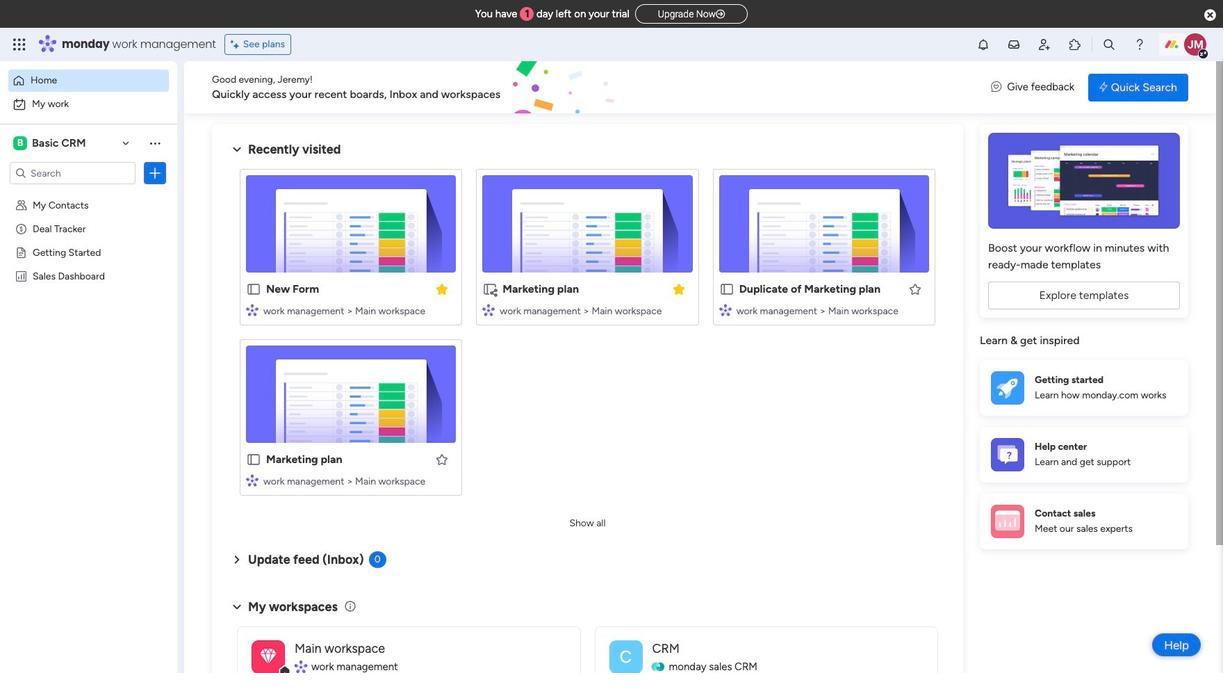 Task type: locate. For each thing, give the bounding box(es) containing it.
workspace image
[[13, 136, 27, 151], [252, 640, 285, 673]]

1 vertical spatial public board image
[[246, 282, 261, 297]]

getting started element
[[981, 360, 1189, 416]]

public board image
[[15, 245, 28, 259], [246, 282, 261, 297], [246, 452, 261, 467]]

1 horizontal spatial remove from favorites image
[[672, 282, 686, 296]]

remove from favorites image left shareable board image
[[436, 282, 449, 296]]

list box
[[0, 190, 177, 475]]

remove from favorites image
[[436, 282, 449, 296], [672, 282, 686, 296]]

remove from favorites image left public board icon
[[672, 282, 686, 296]]

shareable board image
[[483, 282, 498, 297]]

see plans image
[[231, 37, 243, 52]]

2 vertical spatial public board image
[[246, 452, 261, 467]]

workspace selection element
[[13, 135, 88, 152]]

2 vertical spatial option
[[0, 192, 177, 195]]

1 vertical spatial option
[[8, 93, 169, 115]]

monday marketplace image
[[1069, 38, 1083, 51]]

update feed image
[[1008, 38, 1022, 51]]

options image
[[148, 166, 162, 180]]

notifications image
[[977, 38, 991, 51]]

close recently visited image
[[229, 141, 245, 158]]

add to favorites image
[[436, 452, 449, 466]]

quick search results list box
[[229, 158, 947, 513]]

0 horizontal spatial workspace image
[[13, 136, 27, 151]]

option
[[8, 70, 169, 92], [8, 93, 169, 115], [0, 192, 177, 195]]

workspace image
[[610, 640, 643, 673], [260, 644, 277, 669]]

help center element
[[981, 427, 1189, 482]]

open update feed (inbox) image
[[229, 551, 245, 568]]

workspace options image
[[148, 136, 162, 150]]

0 horizontal spatial workspace image
[[260, 644, 277, 669]]

1 vertical spatial workspace image
[[252, 640, 285, 673]]

add to favorites image
[[909, 282, 923, 296]]

contact sales element
[[981, 493, 1189, 549]]

public board image
[[720, 282, 735, 297]]

0 horizontal spatial remove from favorites image
[[436, 282, 449, 296]]

close my workspaces image
[[229, 599, 245, 615]]



Task type: describe. For each thing, give the bounding box(es) containing it.
jeremy miller image
[[1185, 33, 1207, 56]]

0 vertical spatial public board image
[[15, 245, 28, 259]]

v2 bolt switch image
[[1100, 80, 1108, 95]]

2 remove from favorites image from the left
[[672, 282, 686, 296]]

public board image for 1st remove from favorites icon from the left
[[246, 282, 261, 297]]

invite members image
[[1038, 38, 1052, 51]]

1 horizontal spatial workspace image
[[610, 640, 643, 673]]

templates image image
[[993, 133, 1177, 229]]

select product image
[[13, 38, 26, 51]]

dapulse rightstroke image
[[716, 9, 725, 19]]

public dashboard image
[[15, 269, 28, 282]]

1 remove from favorites image from the left
[[436, 282, 449, 296]]

public board image for add to favorites icon
[[246, 452, 261, 467]]

0 vertical spatial workspace image
[[13, 136, 27, 151]]

0 vertical spatial option
[[8, 70, 169, 92]]

1 horizontal spatial workspace image
[[252, 640, 285, 673]]

Search in workspace field
[[29, 165, 116, 181]]

dapulse close image
[[1205, 8, 1217, 22]]

0 element
[[369, 551, 386, 568]]

help image
[[1134, 38, 1147, 51]]

search everything image
[[1103, 38, 1117, 51]]

v2 user feedback image
[[992, 79, 1002, 95]]

workspace image inside icon
[[260, 644, 277, 669]]



Task type: vqa. For each thing, say whether or not it's contained in the screenshot.
Close Recently visited icon
yes



